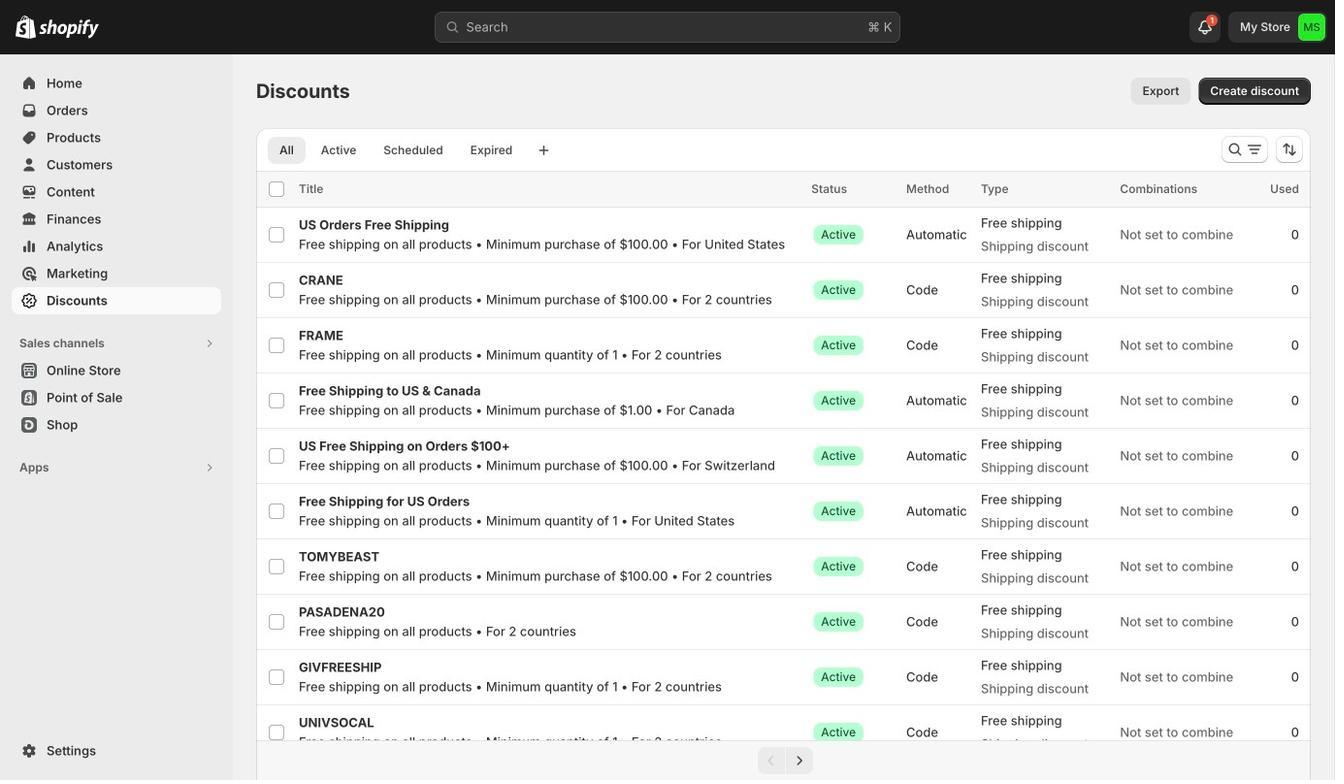 Task type: locate. For each thing, give the bounding box(es) containing it.
tab list
[[264, 136, 528, 164]]

shopify image
[[16, 15, 36, 39]]



Task type: vqa. For each thing, say whether or not it's contained in the screenshot.
tab list
yes



Task type: describe. For each thing, give the bounding box(es) containing it.
pagination element
[[256, 740, 1311, 780]]

my store image
[[1299, 14, 1326, 41]]

shopify image
[[39, 19, 99, 39]]



